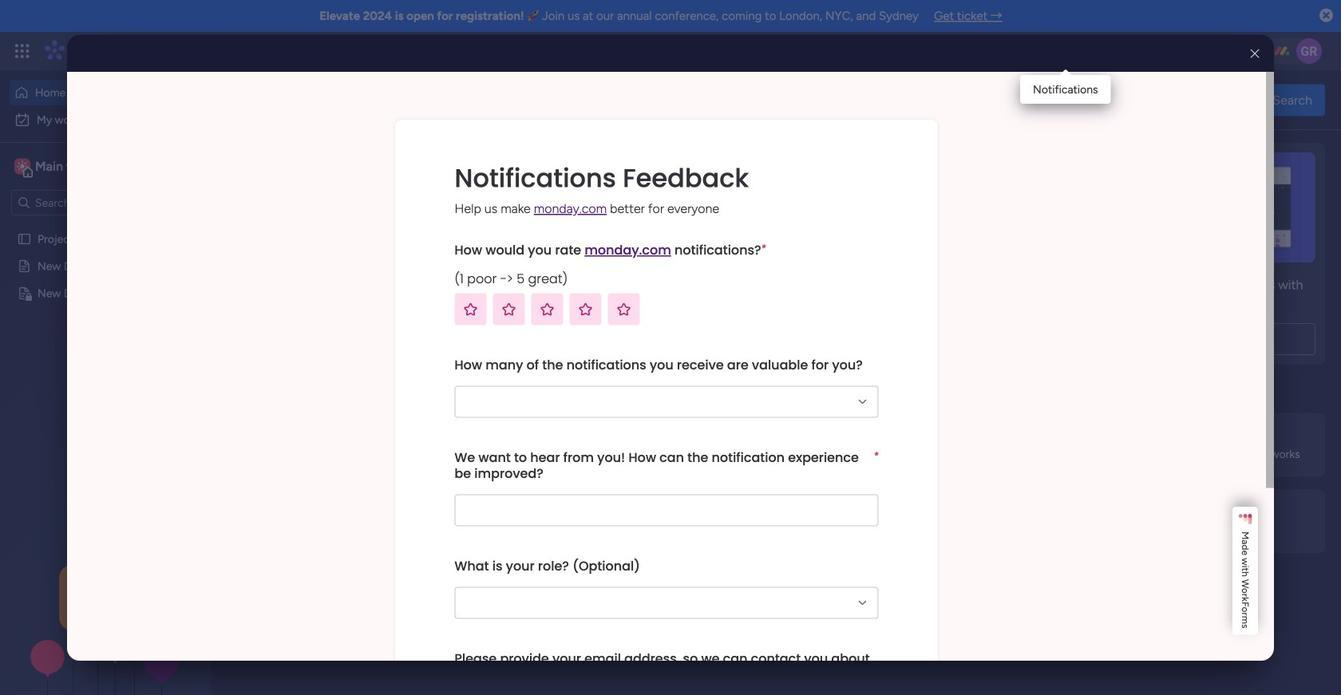 Task type: describe. For each thing, give the bounding box(es) containing it.
public board image
[[17, 259, 32, 274]]

public board image
[[17, 231, 32, 247]]

help image
[[1238, 43, 1254, 59]]

0 vertical spatial lottie animation image
[[634, 70, 1083, 131]]

1 vertical spatial option
[[10, 107, 194, 133]]

component image for 2nd workspace icon from the top
[[722, 450, 735, 465]]

v2 user feedback image
[[1099, 91, 1111, 109]]

2 workspace image from the top
[[672, 427, 710, 465]]

component image for first workspace icon from the top of the page
[[722, 364, 735, 379]]



Task type: vqa. For each thing, say whether or not it's contained in the screenshot.
LEARN
no



Task type: locate. For each thing, give the bounding box(es) containing it.
1 workspace image from the top
[[672, 341, 710, 379]]

0 vertical spatial component image
[[722, 364, 735, 379]]

1 component image from the top
[[722, 364, 735, 379]]

0 vertical spatial workspace image
[[672, 341, 710, 379]]

1 vertical spatial lottie animation element
[[0, 534, 204, 696]]

0 horizontal spatial lottie animation image
[[0, 534, 204, 696]]

lottie animation element
[[634, 70, 1083, 131], [0, 534, 204, 696]]

Search in workspace field
[[34, 194, 133, 212]]

2 vertical spatial option
[[0, 225, 204, 228]]

option
[[10, 80, 194, 105], [10, 107, 194, 133], [0, 225, 204, 228]]

lottie animation image
[[634, 70, 1083, 131], [0, 534, 204, 696]]

2 component image from the top
[[722, 450, 735, 465]]

1 vertical spatial component image
[[722, 450, 735, 465]]

templates image image
[[1100, 153, 1311, 263]]

1 horizontal spatial lottie animation image
[[634, 70, 1083, 131]]

1 horizontal spatial lottie animation element
[[634, 70, 1083, 131]]

0 vertical spatial lottie animation element
[[634, 70, 1083, 131]]

list box
[[0, 222, 204, 523]]

component image
[[722, 364, 735, 379], [722, 450, 735, 465]]

private board image
[[17, 286, 32, 301]]

workspace image
[[672, 341, 710, 379], [672, 427, 710, 465]]

1 vertical spatial workspace image
[[672, 427, 710, 465]]

0 vertical spatial option
[[10, 80, 194, 105]]

1 vertical spatial lottie animation image
[[0, 534, 204, 696]]

greg robinson image
[[1297, 38, 1322, 64]]

select product image
[[14, 43, 30, 59]]

0 horizontal spatial lottie animation element
[[0, 534, 204, 696]]



